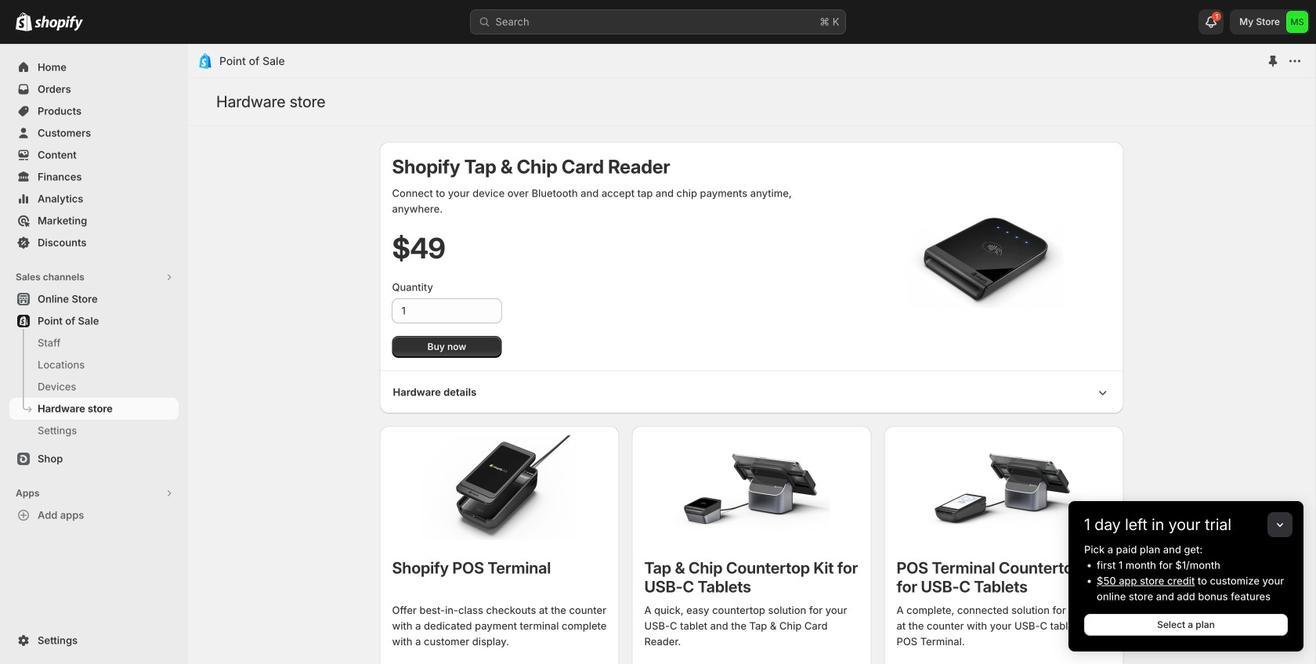 Task type: vqa. For each thing, say whether or not it's contained in the screenshot.
text box
no



Task type: locate. For each thing, give the bounding box(es) containing it.
fullscreen dialog
[[188, 44, 1316, 664]]

shopify image
[[34, 15, 83, 31]]

shopify image
[[16, 12, 32, 31]]

icon for point of sale image
[[197, 53, 213, 69]]

my store image
[[1287, 11, 1309, 33]]



